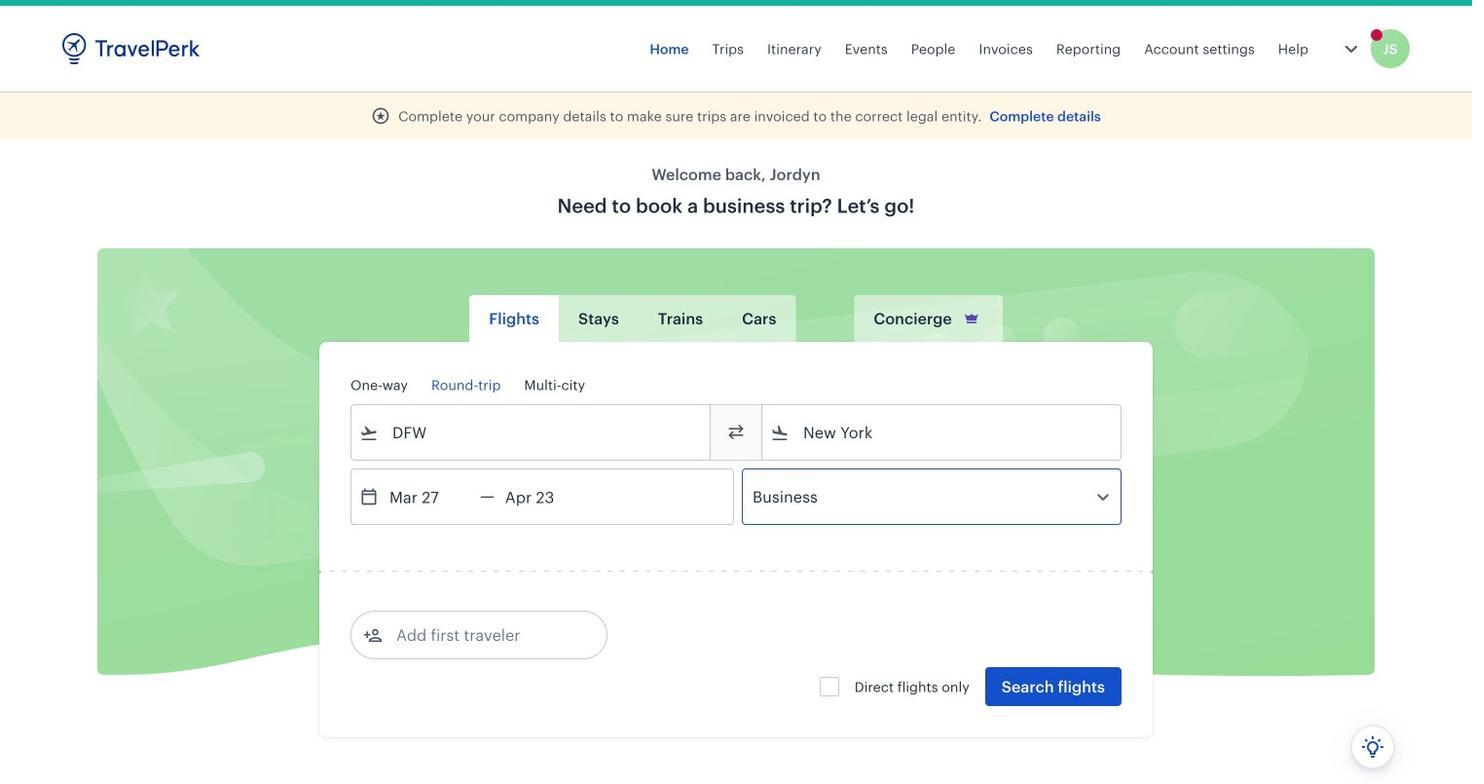 Task type: describe. For each thing, give the bounding box(es) containing it.
To search field
[[790, 417, 1096, 448]]

Add first traveler search field
[[383, 619, 585, 651]]

Depart text field
[[379, 469, 480, 524]]



Task type: locate. For each thing, give the bounding box(es) containing it.
Return text field
[[495, 469, 596, 524]]

From search field
[[379, 417, 685, 448]]



